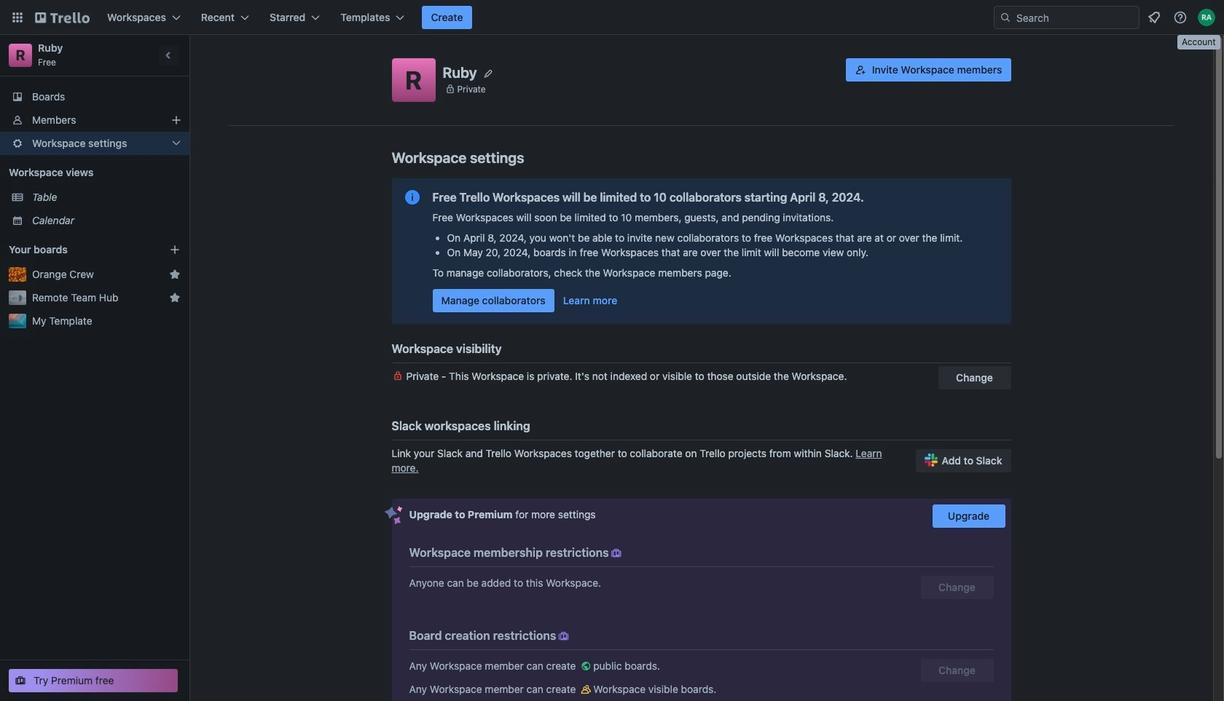 Task type: locate. For each thing, give the bounding box(es) containing it.
0 notifications image
[[1146, 9, 1163, 26]]

0 vertical spatial sm image
[[609, 547, 624, 561]]

workspace navigation collapse icon image
[[159, 45, 179, 66]]

0 vertical spatial starred icon image
[[169, 269, 181, 281]]

1 vertical spatial starred icon image
[[169, 292, 181, 304]]

sm image
[[556, 630, 571, 644]]

ruby anderson (rubyanderson7) image
[[1198, 9, 1215, 26]]

2 starred icon image from the top
[[169, 292, 181, 304]]

1 vertical spatial sm image
[[579, 659, 593, 674]]

tooltip
[[1178, 35, 1220, 49]]

starred icon image
[[169, 269, 181, 281], [169, 292, 181, 304]]

search image
[[1000, 12, 1011, 23]]

back to home image
[[35, 6, 90, 29]]

sm image
[[609, 547, 624, 561], [579, 659, 593, 674], [579, 683, 593, 697]]

sparkle image
[[384, 506, 403, 525]]



Task type: describe. For each thing, give the bounding box(es) containing it.
your boards with 3 items element
[[9, 241, 147, 259]]

primary element
[[0, 0, 1224, 35]]

2 vertical spatial sm image
[[579, 683, 593, 697]]

open information menu image
[[1173, 10, 1188, 25]]

Search field
[[1011, 7, 1139, 28]]

add board image
[[169, 244, 181, 256]]

1 starred icon image from the top
[[169, 269, 181, 281]]



Task type: vqa. For each thing, say whether or not it's contained in the screenshot.
the top sm image
yes



